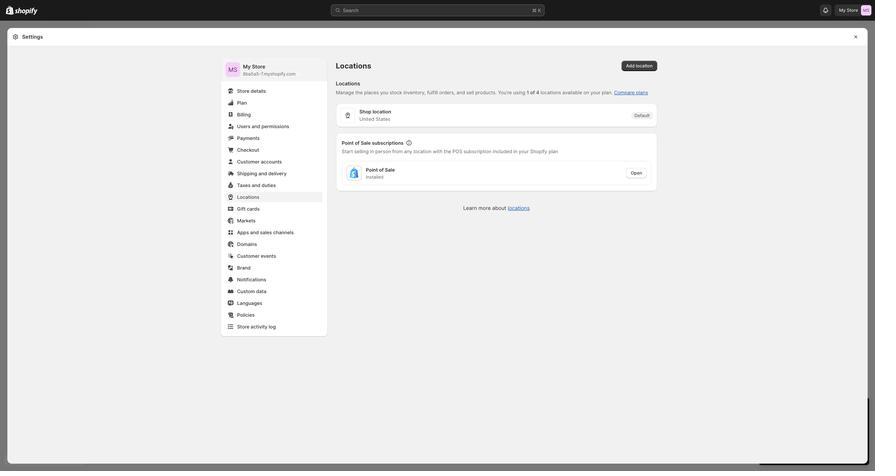 Task type: locate. For each thing, give the bounding box(es) containing it.
1 horizontal spatial locations
[[541, 90, 561, 95]]

products.
[[475, 90, 497, 95]]

1 vertical spatial my
[[243, 63, 251, 70]]

0 horizontal spatial sale
[[361, 140, 371, 146]]

sales
[[260, 230, 272, 236]]

payments link
[[225, 133, 323, 143]]

in down the point of sale subscriptions
[[370, 149, 374, 154]]

on
[[584, 90, 589, 95]]

1 vertical spatial locations
[[336, 80, 360, 87]]

plan
[[237, 100, 247, 106]]

locations inside shop settings menu 'element'
[[237, 194, 260, 200]]

1 day left in your trial element
[[759, 417, 869, 465]]

1 vertical spatial the
[[444, 149, 451, 154]]

plan link
[[225, 98, 323, 108]]

of right 1
[[530, 90, 535, 95]]

of up selling
[[355, 140, 360, 146]]

pos
[[453, 149, 462, 154]]

locations
[[541, 90, 561, 95], [508, 205, 530, 211]]

any
[[404, 149, 412, 154]]

sale up selling
[[361, 140, 371, 146]]

store
[[847, 7, 858, 13], [252, 63, 265, 70], [237, 88, 249, 94], [237, 324, 249, 330]]

1 vertical spatial locations
[[508, 205, 530, 211]]

the left the places
[[355, 90, 363, 95]]

1 horizontal spatial in
[[514, 149, 518, 154]]

stock
[[390, 90, 402, 95]]

1 horizontal spatial your
[[591, 90, 601, 95]]

person
[[375, 149, 391, 154]]

brand link
[[225, 263, 323, 273]]

1 vertical spatial customer
[[237, 253, 260, 259]]

store up '8ba5a5-'
[[252, 63, 265, 70]]

locations right 4
[[541, 90, 561, 95]]

places
[[364, 90, 379, 95]]

location right any
[[414, 149, 432, 154]]

and right apps
[[250, 230, 259, 236]]

1 vertical spatial location
[[373, 109, 391, 115]]

0 horizontal spatial of
[[355, 140, 360, 146]]

4
[[536, 90, 539, 95]]

0 vertical spatial locations
[[541, 90, 561, 95]]

of inside locations manage the places you stock inventory, fulfill orders, and sell products. you're using 1 of 4 locations available on your plan. compare plans
[[530, 90, 535, 95]]

delivery
[[268, 171, 287, 177]]

location inside "shop location united states"
[[373, 109, 391, 115]]

point for point of sale installed
[[366, 167, 378, 173]]

your left 'shopify'
[[519, 149, 529, 154]]

1
[[527, 90, 529, 95]]

of inside point of sale installed
[[379, 167, 384, 173]]

and for permissions
[[252, 123, 260, 129]]

installed
[[366, 174, 383, 180]]

1 horizontal spatial location
[[414, 149, 432, 154]]

location for shop location united states
[[373, 109, 391, 115]]

customer
[[237, 159, 260, 165], [237, 253, 260, 259]]

you're
[[498, 90, 512, 95]]

in
[[370, 149, 374, 154], [514, 149, 518, 154]]

customer down checkout
[[237, 159, 260, 165]]

my store image
[[861, 5, 872, 15]]

markets
[[237, 218, 256, 224]]

0 vertical spatial sale
[[361, 140, 371, 146]]

data
[[256, 289, 266, 294]]

2 horizontal spatial of
[[530, 90, 535, 95]]

domains link
[[225, 239, 323, 250]]

my inside my store 8ba5a5-7.myshopify.com
[[243, 63, 251, 70]]

point of sale installed
[[366, 167, 395, 180]]

markets link
[[225, 216, 323, 226]]

and right taxes
[[252, 182, 260, 188]]

settings
[[22, 34, 43, 40]]

0 horizontal spatial your
[[519, 149, 529, 154]]

⌘
[[532, 7, 537, 13]]

0 vertical spatial of
[[530, 90, 535, 95]]

1 horizontal spatial sale
[[385, 167, 395, 173]]

and inside locations manage the places you stock inventory, fulfill orders, and sell products. you're using 1 of 4 locations available on your plan. compare plans
[[457, 90, 465, 95]]

1 horizontal spatial of
[[379, 167, 384, 173]]

your right on
[[591, 90, 601, 95]]

locations right about
[[508, 205, 530, 211]]

point up installed
[[366, 167, 378, 173]]

default
[[635, 113, 650, 118]]

0 vertical spatial point
[[342, 140, 354, 146]]

shop settings menu element
[[221, 58, 327, 336]]

1 vertical spatial your
[[519, 149, 529, 154]]

my left my store icon
[[839, 7, 846, 13]]

plan.
[[602, 90, 613, 95]]

1 vertical spatial sale
[[385, 167, 395, 173]]

in right included
[[514, 149, 518, 154]]

0 horizontal spatial location
[[373, 109, 391, 115]]

point inside point of sale installed
[[366, 167, 378, 173]]

0 vertical spatial my
[[839, 7, 846, 13]]

my store
[[839, 7, 858, 13]]

from
[[392, 149, 403, 154]]

and for sales
[[250, 230, 259, 236]]

0 horizontal spatial the
[[355, 90, 363, 95]]

0 horizontal spatial locations
[[508, 205, 530, 211]]

location up states
[[373, 109, 391, 115]]

1 vertical spatial point
[[366, 167, 378, 173]]

locations inside locations manage the places you stock inventory, fulfill orders, and sell products. you're using 1 of 4 locations available on your plan. compare plans
[[336, 80, 360, 87]]

gift cards link
[[225, 204, 323, 214]]

sale inside point of sale installed
[[385, 167, 395, 173]]

apps and sales channels
[[237, 230, 294, 236]]

0 vertical spatial the
[[355, 90, 363, 95]]

and down customer accounts
[[259, 171, 267, 177]]

point up "start"
[[342, 140, 354, 146]]

plans
[[636, 90, 648, 95]]

1 in from the left
[[370, 149, 374, 154]]

2 vertical spatial of
[[379, 167, 384, 173]]

1 vertical spatial of
[[355, 140, 360, 146]]

notifications link
[[225, 275, 323, 285]]

0 vertical spatial your
[[591, 90, 601, 95]]

about
[[492, 205, 506, 211]]

0 horizontal spatial my
[[243, 63, 251, 70]]

0 vertical spatial customer
[[237, 159, 260, 165]]

locations manage the places you stock inventory, fulfill orders, and sell products. you're using 1 of 4 locations available on your plan. compare plans
[[336, 80, 648, 95]]

store activity log
[[237, 324, 276, 330]]

billing link
[[225, 109, 323, 120]]

selling
[[354, 149, 369, 154]]

0 horizontal spatial in
[[370, 149, 374, 154]]

with
[[433, 149, 443, 154]]

your
[[591, 90, 601, 95], [519, 149, 529, 154]]

2 horizontal spatial location
[[636, 63, 653, 69]]

shipping and delivery
[[237, 171, 287, 177]]

open link
[[626, 168, 647, 178]]

customer events link
[[225, 251, 323, 261]]

the right with on the top of the page
[[444, 149, 451, 154]]

locations
[[336, 62, 371, 70], [336, 80, 360, 87], [237, 194, 260, 200]]

locations inside locations manage the places you stock inventory, fulfill orders, and sell products. you're using 1 of 4 locations available on your plan. compare plans
[[541, 90, 561, 95]]

shopify image
[[15, 8, 38, 15]]

location inside the add location link
[[636, 63, 653, 69]]

location
[[636, 63, 653, 69], [373, 109, 391, 115], [414, 149, 432, 154]]

1 customer from the top
[[237, 159, 260, 165]]

start
[[342, 149, 353, 154]]

settings dialog
[[7, 28, 868, 464]]

location right the add
[[636, 63, 653, 69]]

events
[[261, 253, 276, 259]]

and left the sell
[[457, 90, 465, 95]]

languages
[[237, 300, 262, 306]]

1 horizontal spatial point
[[366, 167, 378, 173]]

dialog
[[871, 28, 875, 464]]

7.myshopify.com
[[261, 71, 296, 77]]

store details
[[237, 88, 266, 94]]

of up installed
[[379, 167, 384, 173]]

store down policies
[[237, 324, 249, 330]]

my up '8ba5a5-'
[[243, 63, 251, 70]]

and
[[457, 90, 465, 95], [252, 123, 260, 129], [259, 171, 267, 177], [252, 182, 260, 188], [250, 230, 259, 236]]

0 horizontal spatial point
[[342, 140, 354, 146]]

sale down person
[[385, 167, 395, 173]]

2 in from the left
[[514, 149, 518, 154]]

2 customer from the top
[[237, 253, 260, 259]]

and right users
[[252, 123, 260, 129]]

notifications
[[237, 277, 266, 283]]

0 vertical spatial location
[[636, 63, 653, 69]]

billing
[[237, 112, 251, 118]]

customer down domains
[[237, 253, 260, 259]]

2 vertical spatial locations
[[237, 194, 260, 200]]

1 horizontal spatial my
[[839, 7, 846, 13]]



Task type: describe. For each thing, give the bounding box(es) containing it.
using
[[513, 90, 525, 95]]

and for delivery
[[259, 171, 267, 177]]

included
[[493, 149, 512, 154]]

duties
[[262, 182, 276, 188]]

united
[[360, 116, 375, 122]]

states
[[376, 116, 390, 122]]

your inside locations manage the places you stock inventory, fulfill orders, and sell products. you're using 1 of 4 locations available on your plan. compare plans
[[591, 90, 601, 95]]

store inside my store 8ba5a5-7.myshopify.com
[[252, 63, 265, 70]]

and for duties
[[252, 182, 260, 188]]

point of sale link
[[366, 166, 396, 174]]

taxes and duties
[[237, 182, 276, 188]]

the inside locations manage the places you stock inventory, fulfill orders, and sell products. you're using 1 of 4 locations available on your plan. compare plans
[[355, 90, 363, 95]]

locations link
[[508, 205, 530, 211]]

add
[[626, 63, 635, 69]]

payments
[[237, 135, 260, 141]]

0 vertical spatial locations
[[336, 62, 371, 70]]

of for point of sale installed
[[379, 167, 384, 173]]

shipping
[[237, 171, 257, 177]]

more
[[479, 205, 491, 211]]

shop location united states
[[360, 109, 391, 122]]

subscription
[[464, 149, 492, 154]]

2 vertical spatial location
[[414, 149, 432, 154]]

policies
[[237, 312, 255, 318]]

compare
[[614, 90, 635, 95]]

my for my store
[[839, 7, 846, 13]]

of for point of sale subscriptions
[[355, 140, 360, 146]]

learn
[[463, 205, 477, 211]]

store left my store icon
[[847, 7, 858, 13]]

apps and sales channels link
[[225, 227, 323, 238]]

accounts
[[261, 159, 282, 165]]

start selling in person from any location with the pos subscription included in your shopify plan
[[342, 149, 558, 154]]

custom
[[237, 289, 255, 294]]

taxes
[[237, 182, 251, 188]]

plan
[[549, 149, 558, 154]]

shop
[[360, 109, 371, 115]]

gift cards
[[237, 206, 260, 212]]

my for my store 8ba5a5-7.myshopify.com
[[243, 63, 251, 70]]

domains
[[237, 241, 257, 247]]

8ba5a5-
[[243, 71, 261, 77]]

log
[[269, 324, 276, 330]]

brand
[[237, 265, 251, 271]]

shopify
[[530, 149, 547, 154]]

customer accounts
[[237, 159, 282, 165]]

cards
[[247, 206, 260, 212]]

users
[[237, 123, 250, 129]]

store activity log link
[[225, 322, 323, 332]]

users and permissions
[[237, 123, 289, 129]]

point for point of sale subscriptions
[[342, 140, 354, 146]]

fulfill
[[427, 90, 438, 95]]

orders,
[[439, 90, 455, 95]]

1 horizontal spatial the
[[444, 149, 451, 154]]

subscriptions
[[372, 140, 404, 146]]

locations link
[[225, 192, 323, 202]]

sale for subscriptions
[[361, 140, 371, 146]]

gift
[[237, 206, 246, 212]]

customer accounts link
[[225, 157, 323, 167]]

shipping and delivery link
[[225, 168, 323, 179]]

custom data link
[[225, 286, 323, 297]]

sell
[[466, 90, 474, 95]]

learn more about locations
[[463, 205, 530, 211]]

search
[[343, 7, 359, 13]]

store details link
[[225, 86, 323, 96]]

taxes and duties link
[[225, 180, 323, 191]]

custom data
[[237, 289, 266, 294]]

shopify image
[[6, 6, 14, 15]]

you
[[380, 90, 389, 95]]

manage
[[336, 90, 354, 95]]

add location
[[626, 63, 653, 69]]

customer events
[[237, 253, 276, 259]]

my store 8ba5a5-7.myshopify.com
[[243, 63, 296, 77]]

languages link
[[225, 298, 323, 308]]

my store image
[[225, 62, 240, 77]]

available
[[563, 90, 582, 95]]

location for add location
[[636, 63, 653, 69]]

apps
[[237, 230, 249, 236]]

⌘ k
[[532, 7, 541, 13]]

policies link
[[225, 310, 323, 320]]

add location link
[[622, 61, 657, 71]]

customer for customer accounts
[[237, 159, 260, 165]]

users and permissions link
[[225, 121, 323, 132]]

customer for customer events
[[237, 253, 260, 259]]

sale for installed
[[385, 167, 395, 173]]

details
[[251, 88, 266, 94]]

permissions
[[262, 123, 289, 129]]

open
[[631, 170, 642, 176]]

checkout link
[[225, 145, 323, 155]]

ms button
[[225, 62, 240, 77]]

store up plan
[[237, 88, 249, 94]]

activity
[[251, 324, 268, 330]]



Task type: vqa. For each thing, say whether or not it's contained in the screenshot.
the ups,
no



